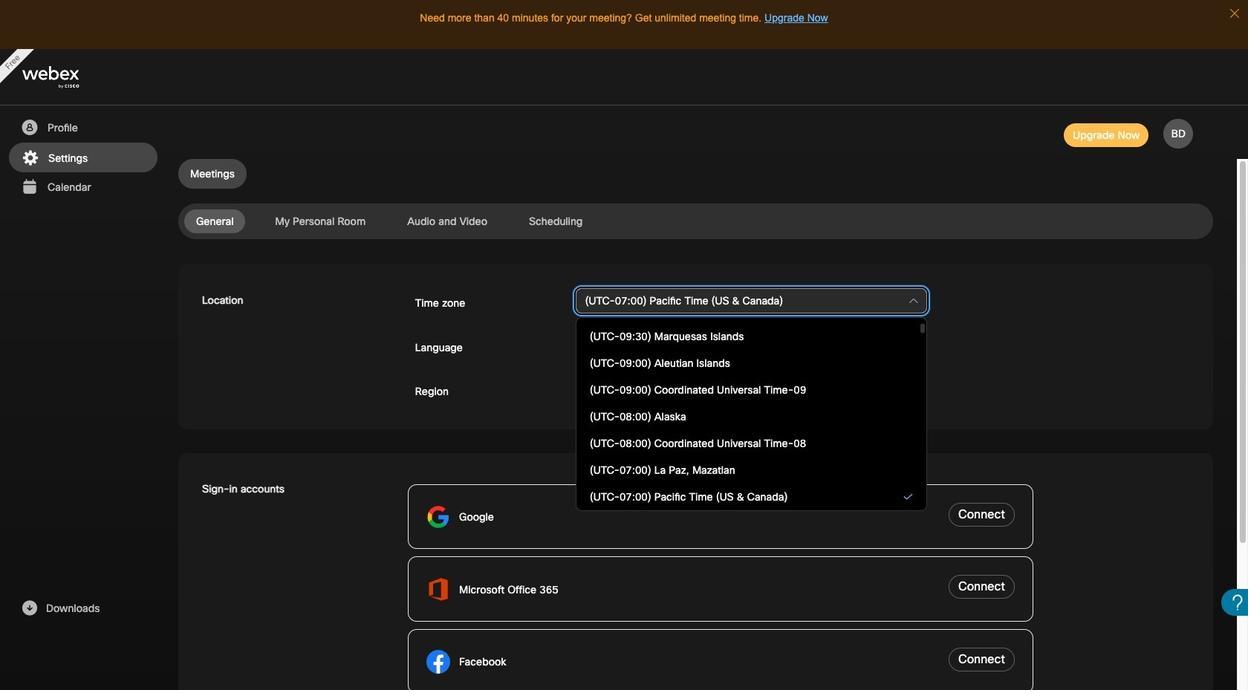 Task type: locate. For each thing, give the bounding box(es) containing it.
cisco webex image
[[22, 66, 111, 89]]

mds content download_filled image
[[20, 600, 39, 618]]

tab list
[[178, 159, 1214, 189], [178, 210, 1214, 233]]

banner
[[0, 49, 1249, 106]]

None text field
[[576, 288, 928, 314]]

1 vertical spatial tab list
[[178, 210, 1214, 233]]

0 vertical spatial tab list
[[178, 159, 1214, 189]]

list box
[[583, 243, 921, 690]]



Task type: vqa. For each thing, say whether or not it's contained in the screenshot.
Cisco Webex image
yes



Task type: describe. For each thing, give the bounding box(es) containing it.
mds people circle_filled image
[[20, 119, 39, 137]]

mds settings_filled image
[[21, 149, 39, 167]]

1 tab list from the top
[[178, 159, 1214, 189]]

2 tab list from the top
[[178, 210, 1214, 233]]

mds meetings_filled image
[[20, 178, 39, 196]]



